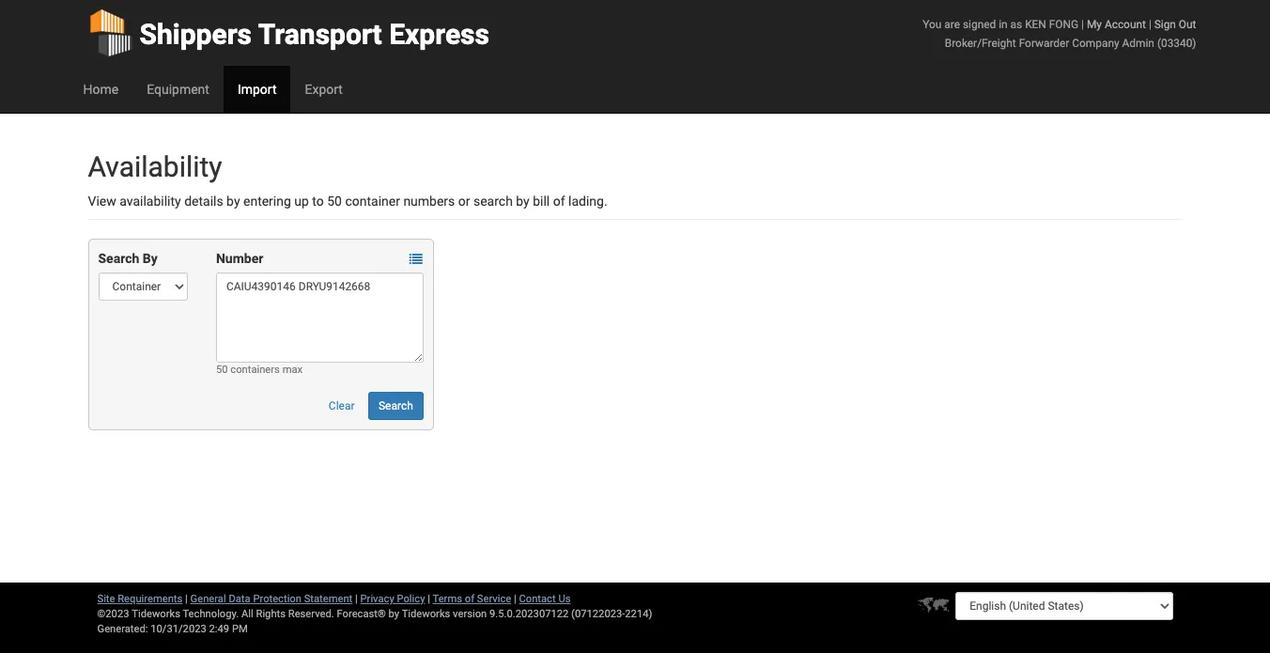 Task type: vqa. For each thing, say whether or not it's contained in the screenshot.
Home dropdown button
yes



Task type: describe. For each thing, give the bounding box(es) containing it.
policy
[[397, 593, 425, 605]]

export
[[305, 82, 343, 97]]

of inside the site requirements | general data protection statement | privacy policy | terms of service | contact us ©2023 tideworks technology. all rights reserved. forecast® by tideworks version 9.5.0.202307122 (07122023-2214) generated: 10/31/2023 2:49 pm
[[465, 593, 475, 605]]

privacy policy link
[[361, 593, 425, 605]]

you are signed in as ken fong | my account | sign out broker/freight forwarder company admin (03340)
[[923, 18, 1197, 50]]

privacy
[[361, 593, 394, 605]]

sign out link
[[1155, 18, 1197, 31]]

©2023 tideworks
[[97, 608, 180, 620]]

in
[[999, 18, 1008, 31]]

fong
[[1050, 18, 1079, 31]]

show list image
[[410, 253, 423, 266]]

statement
[[304, 593, 353, 605]]

contact
[[519, 593, 556, 605]]

search button
[[368, 392, 424, 420]]

broker/freight
[[945, 37, 1017, 50]]

clear button
[[318, 392, 365, 420]]

| up forecast®
[[355, 593, 358, 605]]

availability
[[120, 194, 181, 209]]

lading.
[[569, 194, 608, 209]]

version
[[453, 608, 487, 620]]

out
[[1179, 18, 1197, 31]]

export button
[[291, 66, 357, 113]]

by inside the site requirements | general data protection statement | privacy policy | terms of service | contact us ©2023 tideworks technology. all rights reserved. forecast® by tideworks version 9.5.0.202307122 (07122023-2214) generated: 10/31/2023 2:49 pm
[[389, 608, 400, 620]]

import button
[[224, 66, 291, 113]]

ken
[[1026, 18, 1047, 31]]

to
[[312, 194, 324, 209]]

number
[[216, 251, 263, 266]]

requirements
[[118, 593, 183, 605]]

search by
[[98, 251, 158, 266]]

contact us link
[[519, 593, 571, 605]]

50 containers max
[[216, 364, 303, 376]]

terms of service link
[[433, 593, 512, 605]]

site requirements link
[[97, 593, 183, 605]]

pm
[[232, 623, 248, 635]]

us
[[559, 593, 571, 605]]

| up the 9.5.0.202307122
[[514, 593, 517, 605]]

technology.
[[183, 608, 239, 620]]

equipment
[[147, 82, 210, 97]]

1 horizontal spatial of
[[553, 194, 565, 209]]

sign
[[1155, 18, 1177, 31]]

forwarder
[[1019, 37, 1070, 50]]

up
[[294, 194, 309, 209]]

| left general
[[185, 593, 188, 605]]

shippers
[[140, 18, 252, 51]]

generated:
[[97, 623, 148, 635]]

tideworks
[[402, 608, 451, 620]]

or
[[458, 194, 470, 209]]

max
[[283, 364, 303, 376]]

signed
[[963, 18, 997, 31]]

equipment button
[[133, 66, 224, 113]]

bill
[[533, 194, 550, 209]]

entering
[[243, 194, 291, 209]]

0 horizontal spatial by
[[227, 194, 240, 209]]

clear
[[329, 399, 355, 413]]



Task type: locate. For each thing, give the bounding box(es) containing it.
| up tideworks in the bottom of the page
[[428, 593, 430, 605]]

50 left containers at bottom left
[[216, 364, 228, 376]]

50
[[327, 194, 342, 209], [216, 364, 228, 376]]

2:49
[[209, 623, 229, 635]]

(07122023-
[[572, 608, 625, 620]]

by
[[227, 194, 240, 209], [516, 194, 530, 209], [389, 608, 400, 620]]

company
[[1073, 37, 1120, 50]]

search for search
[[379, 399, 413, 413]]

numbers
[[404, 194, 455, 209]]

0 vertical spatial 50
[[327, 194, 342, 209]]

import
[[238, 82, 277, 97]]

1 horizontal spatial search
[[379, 399, 413, 413]]

search
[[474, 194, 513, 209]]

express
[[389, 18, 490, 51]]

10/31/2023
[[151, 623, 207, 635]]

details
[[184, 194, 223, 209]]

by right details
[[227, 194, 240, 209]]

of right bill
[[553, 194, 565, 209]]

0 horizontal spatial 50
[[216, 364, 228, 376]]

view
[[88, 194, 116, 209]]

all
[[242, 608, 254, 620]]

transport
[[258, 18, 382, 51]]

as
[[1011, 18, 1023, 31]]

50 right 'to'
[[327, 194, 342, 209]]

availability
[[88, 150, 222, 183]]

| left my
[[1082, 18, 1085, 31]]

protection
[[253, 593, 302, 605]]

search left by
[[98, 251, 139, 266]]

|
[[1082, 18, 1085, 31], [1149, 18, 1152, 31], [185, 593, 188, 605], [355, 593, 358, 605], [428, 593, 430, 605], [514, 593, 517, 605]]

by down privacy policy link
[[389, 608, 400, 620]]

site requirements | general data protection statement | privacy policy | terms of service | contact us ©2023 tideworks technology. all rights reserved. forecast® by tideworks version 9.5.0.202307122 (07122023-2214) generated: 10/31/2023 2:49 pm
[[97, 593, 653, 635]]

1 vertical spatial of
[[465, 593, 475, 605]]

shippers transport express
[[140, 18, 490, 51]]

you
[[923, 18, 942, 31]]

reserved.
[[288, 608, 334, 620]]

account
[[1105, 18, 1147, 31]]

general
[[190, 593, 226, 605]]

2 horizontal spatial by
[[516, 194, 530, 209]]

of
[[553, 194, 565, 209], [465, 593, 475, 605]]

terms
[[433, 593, 462, 605]]

(03340)
[[1158, 37, 1197, 50]]

containers
[[231, 364, 280, 376]]

0 horizontal spatial search
[[98, 251, 139, 266]]

are
[[945, 18, 961, 31]]

admin
[[1123, 37, 1155, 50]]

search right the clear
[[379, 399, 413, 413]]

search
[[98, 251, 139, 266], [379, 399, 413, 413]]

Number text field
[[216, 273, 424, 363]]

| left sign
[[1149, 18, 1152, 31]]

of up version
[[465, 593, 475, 605]]

home button
[[69, 66, 133, 113]]

data
[[229, 593, 251, 605]]

shippers transport express link
[[88, 0, 490, 66]]

general data protection statement link
[[190, 593, 353, 605]]

9.5.0.202307122
[[490, 608, 569, 620]]

by
[[143, 251, 158, 266]]

service
[[477, 593, 512, 605]]

0 horizontal spatial of
[[465, 593, 475, 605]]

my account link
[[1087, 18, 1147, 31]]

0 vertical spatial of
[[553, 194, 565, 209]]

view availability details by entering up to 50 container numbers or search by bill of lading.
[[88, 194, 608, 209]]

rights
[[256, 608, 286, 620]]

1 vertical spatial search
[[379, 399, 413, 413]]

search for search by
[[98, 251, 139, 266]]

site
[[97, 593, 115, 605]]

0 vertical spatial search
[[98, 251, 139, 266]]

search inside 'button'
[[379, 399, 413, 413]]

1 horizontal spatial 50
[[327, 194, 342, 209]]

home
[[83, 82, 119, 97]]

container
[[345, 194, 400, 209]]

by left bill
[[516, 194, 530, 209]]

1 vertical spatial 50
[[216, 364, 228, 376]]

my
[[1087, 18, 1102, 31]]

forecast®
[[337, 608, 386, 620]]

1 horizontal spatial by
[[389, 608, 400, 620]]

2214)
[[625, 608, 653, 620]]



